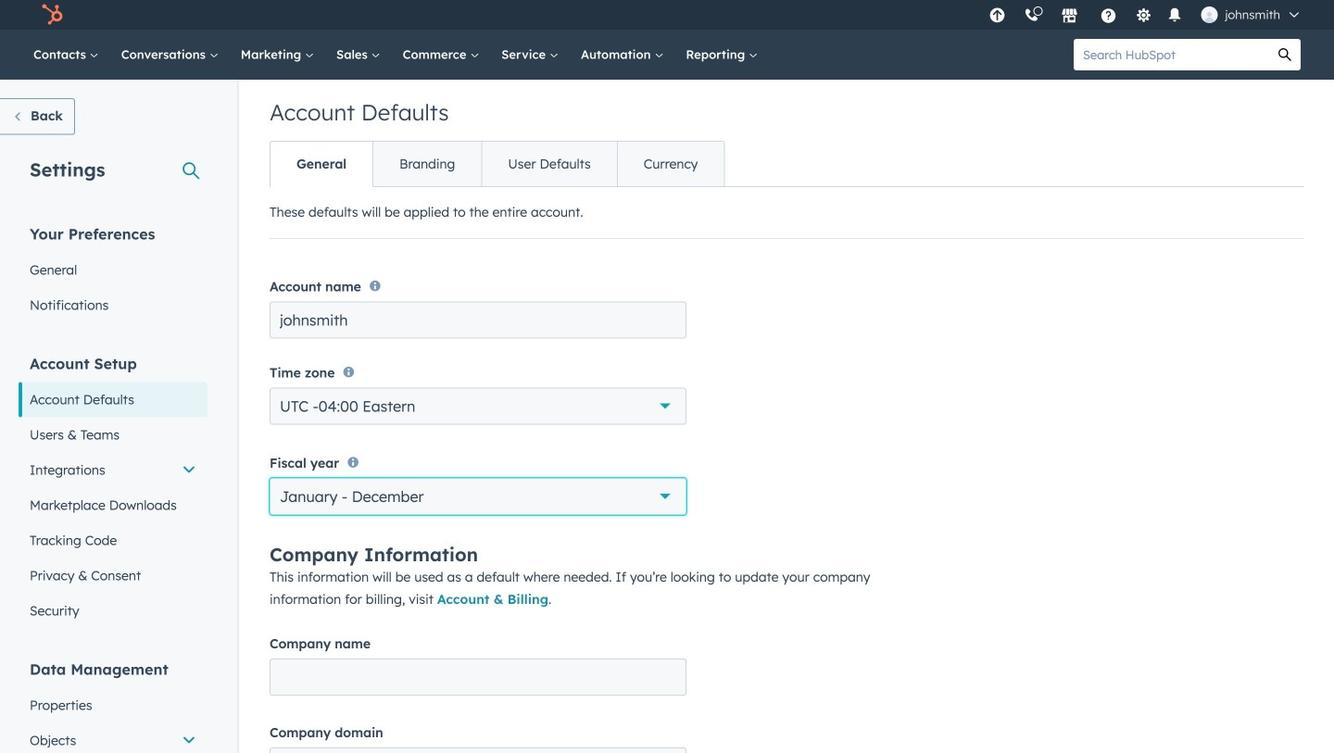 Task type: vqa. For each thing, say whether or not it's contained in the screenshot.
Notifications image
no



Task type: describe. For each thing, give the bounding box(es) containing it.
account setup element
[[19, 354, 208, 629]]

john smith image
[[1201, 6, 1218, 23]]

data management element
[[19, 659, 208, 753]]

your preferences element
[[19, 224, 208, 323]]



Task type: locate. For each thing, give the bounding box(es) containing it.
menu
[[980, 0, 1312, 30]]

None text field
[[270, 302, 687, 339], [270, 659, 687, 696], [270, 748, 687, 753], [270, 302, 687, 339], [270, 659, 687, 696], [270, 748, 687, 753]]

Search HubSpot search field
[[1074, 39, 1270, 70]]

marketplaces image
[[1061, 8, 1078, 25]]

navigation
[[270, 141, 725, 187]]



